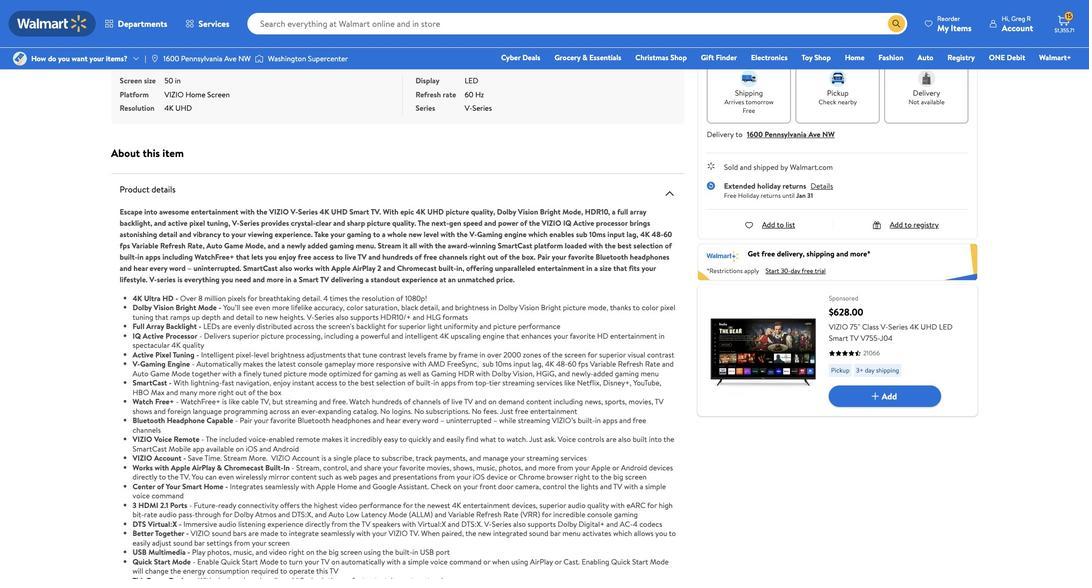 Task type: locate. For each thing, give the bounding box(es) containing it.
screen
[[564, 349, 586, 360], [625, 472, 647, 482], [268, 538, 290, 548], [341, 547, 362, 558]]

light
[[428, 321, 442, 332]]

series down detail.
[[314, 312, 334, 322]]

virtual:x down newest
[[418, 519, 446, 530]]

0 vertical spatial detail
[[159, 229, 177, 240]]

bar down incredible on the bottom right of page
[[550, 528, 561, 539]]

1 vertical spatial command
[[449, 556, 482, 567]]

and down viewing
[[268, 240, 280, 251]]

added down take
[[307, 240, 328, 251]]

more
[[267, 274, 284, 285], [272, 302, 289, 313], [357, 359, 374, 369], [199, 387, 216, 398], [538, 462, 556, 473]]

brings
[[630, 218, 650, 228]]

ave
[[224, 53, 237, 64], [808, 129, 821, 140]]

0 horizontal spatial new
[[265, 312, 278, 322]]

series down hz
[[472, 103, 492, 113]]

0 horizontal spatial makes
[[243, 359, 263, 369]]

1 vertical spatial size
[[600, 263, 612, 273]]

day inside $628.00 group
[[865, 366, 875, 375]]

tv right lights
[[613, 481, 622, 492]]

formats
[[443, 312, 468, 322]]

tv. inside escape into awesome entertainment with the vizio v-series 4k uhd smart tv. with epic 4k uhd picture quality, dolby vision bright mode, hdr10, a full array backlight, and active pixel tuning, v-series provides crystal-clear and sharp picture quality. the next-gen speed and power of the vizio iq active processor brings astonishing detail and vibrancy to your viewing experience. take your gaming to a whole new level with the v-gaming engine which enables sub 10ms input lag, 4k 48-60 fps variable refresh rate, auto game mode, and a newly added gaming menu. stream it all with the award-winning smartcast platform loaded with the best selection of built-in apps including watchfree+ that lets you enjoy free access to live tv and hundreds of free channels right out of the box. pair your favorite bluetooth headphones and hear every word – uninterrupted. smartcast also works with apple airplay 2 and chromecast built-in, offering unparalleled entertainment in a size that fits your lifestyle. v-series is everything you need and more in a smart tv delivering a standout experience at an unmatched price.
[[371, 206, 381, 217]]

0 horizontal spatial photos,
[[207, 547, 231, 558]]

 image
[[151, 54, 159, 63]]

dts virtual:x - immersive audio listening experience directly from the tv speakers with virtual:x and dts:x. v-series also supports dolby digital+ and ac-4 codecs
[[133, 519, 662, 530]]

0 horizontal spatial which
[[528, 229, 548, 240]]

v755-
[[861, 333, 880, 344]]

in right 50
[[175, 75, 181, 86]]

1 horizontal spatial live
[[451, 396, 463, 407]]

cyber
[[501, 52, 521, 63]]

available
[[921, 97, 945, 106], [206, 443, 234, 454]]

easily left find in the bottom left of the page
[[446, 434, 464, 445]]

apple up delivering
[[331, 263, 351, 273]]

10ms
[[589, 229, 606, 240], [495, 359, 512, 369]]

gaming down "visual"
[[615, 368, 639, 379]]

– left uninterrupted at the left of page
[[440, 415, 444, 426]]

60 inside - automatically makes the latest console gameplay more responsive with amd freesync,  sub 10ms input lag, 4k 48-60 fps variable refresh rate and auto game mode together with a finely tuned picture mode optimized for gaming as well as gaming hdr with dolby vision, hgig, and newly-added gaming menu
[[568, 359, 577, 369]]

1 horizontal spatial hear
[[386, 415, 401, 426]]

pickup inside pickup check nearby
[[827, 87, 849, 98]]

headphones inside - pair your favorite bluetooth headphones and hear every word – uninterrupted – while streaming vizio's built-in apps and free channels
[[332, 415, 371, 426]]

2 watch from the left
[[349, 396, 370, 407]]

in down price.
[[491, 302, 497, 313]]

1 vertical spatial chromecast
[[224, 462, 264, 473]]

0 vertical spatial chromecast
[[397, 263, 437, 273]]

start left 30-
[[766, 266, 779, 276]]

one debit
[[989, 52, 1025, 63]]

activates
[[582, 528, 611, 539]]

auto up intent image for delivery at right
[[918, 52, 934, 63]]

with inside - future-ready connectivity offers the highest video performance for the newest 4k entertainment devices, superior audio quality with earc for high bit-rate audio pass-through for dolby atmos and dts:x, and auto low latency mode (allm) and variable refresh rate (vrr) for incredible console gaming
[[611, 500, 625, 511]]

0 vertical spatial 10ms
[[589, 229, 606, 240]]

active
[[168, 218, 188, 228]]

energy
[[183, 566, 205, 577]]

nearby
[[838, 97, 857, 106]]

2 horizontal spatial as
[[423, 368, 429, 379]]

level inside escape into awesome entertainment with the vizio v-series 4k uhd smart tv. with epic 4k uhd picture quality, dolby vision bright mode, hdr10, a full array backlight, and active pixel tuning, v-series provides crystal-clear and sharp picture quality. the next-gen speed and power of the vizio iq active processor brings astonishing detail and vibrancy to your viewing experience. take your gaming to a whole new level with the v-gaming engine which enables sub 10ms input lag, 4k 48-60 fps variable refresh rate, auto game mode, and a newly added gaming menu. stream it all with the award-winning smartcast platform loaded with the best selection of built-in apps including watchfree+ that lets you enjoy free access to live tv and hundreds of free channels right out of the box. pair your favorite bluetooth headphones and hear every word – uninterrupted. smartcast also works with apple airplay 2 and chromecast built-in, offering unparalleled entertainment in a size that fits your lifestyle. v-series is everything you need and more in a smart tv delivering a standout experience at an unmatched price.
[[424, 229, 439, 240]]

0 horizontal spatial frame
[[428, 349, 447, 360]]

brightness up uniformity in the left of the page
[[455, 302, 489, 313]]

size left fits
[[600, 263, 612, 273]]

details
[[811, 180, 833, 191]]

1 vertical spatial voice
[[430, 556, 448, 567]]

1 horizontal spatial makes
[[322, 434, 342, 445]]

it left all in the top of the page
[[403, 240, 408, 251]]

1 vertical spatial free
[[724, 191, 737, 200]]

as left well
[[400, 368, 406, 379]]

best up catalog.
[[360, 378, 374, 388]]

2 usb from the left
[[420, 547, 434, 558]]

4k
[[164, 103, 174, 113], [320, 206, 329, 217], [416, 206, 425, 217], [640, 229, 650, 240], [133, 293, 142, 304], [910, 322, 919, 333], [440, 331, 449, 341], [171, 340, 181, 351], [545, 359, 554, 369], [452, 500, 461, 511]]

0 horizontal spatial directly
[[133, 472, 157, 482]]

services inside with lightning-fast navigation, enjoy instant access to the best selection of built-in apps from top-tier streaming services like netflix, disney+, youtube, hbo max and many more right out of the box
[[536, 378, 562, 388]]

fps inside escape into awesome entertainment with the vizio v-series 4k uhd smart tv. with epic 4k uhd picture quality, dolby vision bright mode, hdr10, a full array backlight, and active pixel tuning, v-series provides crystal-clear and sharp picture quality. the next-gen speed and power of the vizio iq active processor brings astonishing detail and vibrancy to your viewing experience. take your gaming to a whole new level with the v-gaming engine which enables sub 10ms input lag, 4k 48-60 fps variable refresh rate, auto game mode, and a newly added gaming menu. stream it all with the award-winning smartcast platform loaded with the best selection of built-in apps including watchfree+ that lets you enjoy free access to live tv and hundreds of free channels right out of the box. pair your favorite bluetooth headphones and hear every word – uninterrupted. smartcast also works with apple airplay 2 and chromecast built-in, offering unparalleled entertainment in a size that fits your lifestyle. v-series is everything you need and more in a smart tv delivering a standout experience at an unmatched price.
[[120, 240, 130, 251]]

hd inside - delivers superior picture processing, including a powerful and intelligent 4k upscaling engine that enhances your favorite hd entertainment in spectacular 4k quality
[[597, 331, 608, 341]]

1 horizontal spatial do
[[728, 44, 739, 58]]

web
[[344, 472, 357, 482]]

just inside - the included voice-enabled remote makes it incredibly easy to quickly and easily find what to watch. just ask. voice controls are also built into the smartcast mobile app available on ios and android
[[529, 434, 542, 445]]

0 horizontal spatial detail
[[159, 229, 177, 240]]

4k right class on the right bottom of the page
[[910, 322, 919, 333]]

1 usb from the left
[[133, 547, 147, 558]]

and up 2
[[368, 251, 380, 262]]

add for add to list
[[762, 219, 775, 230]]

48-
[[652, 229, 664, 240], [556, 359, 568, 369]]

out down winning
[[487, 251, 498, 262]]

it inside escape into awesome entertainment with the vizio v-series 4k uhd smart tv. with epic 4k uhd picture quality, dolby vision bright mode, hdr10, a full array backlight, and active pixel tuning, v-series provides crystal-clear and sharp picture quality. the next-gen speed and power of the vizio iq active processor brings astonishing detail and vibrancy to your viewing experience. take your gaming to a whole new level with the v-gaming engine which enables sub 10ms input lag, 4k 48-60 fps variable refresh rate, auto game mode, and a newly added gaming menu. stream it all with the award-winning smartcast platform loaded with the best selection of built-in apps including watchfree+ that lets you enjoy free access to live tv and hundreds of free channels right out of the box. pair your favorite bluetooth headphones and hear every word – uninterrupted. smartcast also works with apple airplay 2 and chromecast built-in, offering unparalleled entertainment in a size that fits your lifestyle. v-series is everything you need and more in a smart tv delivering a standout experience at an unmatched price.
[[403, 240, 408, 251]]

apps
[[145, 251, 161, 262], [441, 378, 456, 388], [603, 415, 618, 426]]

1 horizontal spatial out
[[487, 251, 498, 262]]

0 vertical spatial command
[[152, 491, 184, 501]]

0 horizontal spatial with
[[174, 378, 189, 388]]

for right backlight
[[388, 321, 397, 332]]

pixel inside escape into awesome entertainment with the vizio v-series 4k uhd smart tv. with epic 4k uhd picture quality, dolby vision bright mode, hdr10, a full array backlight, and active pixel tuning, v-series provides crystal-clear and sharp picture quality. the next-gen speed and power of the vizio iq active processor brings astonishing detail and vibrancy to your viewing experience. take your gaming to a whole new level with the v-gaming engine which enables sub 10ms input lag, 4k 48-60 fps variable refresh rate, auto game mode, and a newly added gaming menu. stream it all with the award-winning smartcast platform loaded with the best selection of built-in apps including watchfree+ that lets you enjoy free access to live tv and hundreds of free channels right out of the box. pair your favorite bluetooth headphones and hear every word – uninterrupted. smartcast also works with apple airplay 2 and chromecast built-in, offering unparalleled entertainment in a size that fits your lifestyle. v-series is everything you need and more in a smart tv delivering a standout experience at an unmatched price.
[[189, 218, 205, 228]]

pixel
[[189, 218, 205, 228], [660, 302, 675, 313]]

free inside - pair your favorite bluetooth headphones and hear every word – uninterrupted – while streaming vizio's built-in apps and free channels
[[633, 415, 646, 426]]

for inside - automatically makes the latest console gameplay more responsive with amd freesync,  sub 10ms input lag, 4k 48-60 fps variable refresh rate and auto game mode together with a finely tuned picture mode optimized for gaming as well as gaming hdr with dolby vision, hgig, and newly-added gaming menu
[[363, 368, 372, 379]]

1 vertical spatial even
[[218, 472, 234, 482]]

1 frame from the left
[[428, 349, 447, 360]]

1 vertical spatial available
[[206, 443, 234, 454]]

play
[[192, 547, 205, 558]]

your up voice-
[[254, 415, 269, 426]]

0 horizontal spatial led
[[465, 75, 478, 86]]

music, down bars
[[233, 547, 254, 558]]

dolby left digital+
[[558, 519, 577, 530]]

and right "visual"
[[662, 359, 674, 369]]

dts
[[133, 519, 146, 530]]

photos, inside - stream, control, and share your favorite movies, shows, music, photos, and more from your apple or android devices directly to the tv. you can even wirelessly mirror content such as web pages and presentations from your ios device or chrome browser right to the big screen
[[499, 462, 523, 473]]

0 vertical spatial services
[[536, 378, 562, 388]]

series inside you'll see even more lifelike accuracy, color saturation, black detail, and brightness in dolby vision bright picture mode, thanks to color pixel tuning that ramps up depth and detail to new heights. v-series also supports hdr10/+ and hlg formats
[[314, 312, 334, 322]]

as right well
[[423, 368, 429, 379]]

returns left the 31
[[783, 180, 806, 191]]

and right the web
[[359, 481, 371, 492]]

free+
[[155, 396, 174, 407]]

do for how do you want your items?
[[48, 53, 56, 64]]

want for items?
[[72, 53, 88, 64]]

grocery
[[554, 52, 581, 63]]

- inside - automatically makes the latest console gameplay more responsive with amd freesync,  sub 10ms input lag, 4k 48-60 fps variable refresh rate and auto game mode together with a finely tuned picture mode optimized for gaming as well as gaming hdr with dolby vision, hgig, and newly-added gaming menu
[[192, 359, 195, 369]]

quick down settings
[[221, 556, 240, 567]]

mode down tuning
[[171, 368, 190, 379]]

 image
[[13, 52, 27, 66], [255, 53, 264, 64]]

Search search field
[[247, 13, 907, 34]]

delivery down intent image for delivery at right
[[913, 87, 940, 98]]

works with apple airplay & chromecast built-in
[[133, 462, 290, 473]]

4k inside - automatically makes the latest console gameplay more responsive with amd freesync,  sub 10ms input lag, 4k 48-60 fps variable refresh rate and auto game mode together with a finely tuned picture mode optimized for gaming as well as gaming hdr with dolby vision, hgig, and newly-added gaming menu
[[545, 359, 554, 369]]

1 vertical spatial the
[[206, 434, 218, 445]]

account down remote
[[292, 453, 320, 464]]

1 horizontal spatial no
[[414, 406, 424, 417]]

dolby inside - automatically makes the latest console gameplay more responsive with amd freesync,  sub 10ms input lag, 4k 48-60 fps variable refresh rate and auto game mode together with a finely tuned picture mode optimized for gaming as well as gaming hdr with dolby vision, hgig, and newly-added gaming menu
[[492, 368, 511, 379]]

10ms inside escape into awesome entertainment with the vizio v-series 4k uhd smart tv. with epic 4k uhd picture quality, dolby vision bright mode, hdr10, a full array backlight, and active pixel tuning, v-series provides crystal-clear and sharp picture quality. the next-gen speed and power of the vizio iq active processor brings astonishing detail and vibrancy to your viewing experience. take your gaming to a whole new level with the v-gaming engine which enables sub 10ms input lag, 4k 48-60 fps variable refresh rate, auto game mode, and a newly added gaming menu. stream it all with the award-winning smartcast platform loaded with the best selection of built-in apps including watchfree+ that lets you enjoy free access to live tv and hundreds of free channels right out of the box. pair your favorite bluetooth headphones and hear every word – uninterrupted. smartcast also works with apple airplay 2 and chromecast built-in, offering unparalleled entertainment in a size that fits your lifestyle. v-series is everything you need and more in a smart tv delivering a standout experience at an unmatched price.
[[589, 229, 606, 240]]

more inside escape into awesome entertainment with the vizio v-series 4k uhd smart tv. with epic 4k uhd picture quality, dolby vision bright mode, hdr10, a full array backlight, and active pixel tuning, v-series provides crystal-clear and sharp picture quality. the next-gen speed and power of the vizio iq active processor brings astonishing detail and vibrancy to your viewing experience. take your gaming to a whole new level with the v-gaming engine which enables sub 10ms input lag, 4k 48-60 fps variable refresh rate, auto game mode, and a newly added gaming menu. stream it all with the award-winning smartcast platform loaded with the best selection of built-in apps including watchfree+ that lets you enjoy free access to live tv and hundreds of free channels right out of the box. pair your favorite bluetooth headphones and hear every word – uninterrupted. smartcast also works with apple airplay 2 and chromecast built-in, offering unparalleled entertainment in a size that fits your lifestyle. v-series is everything you need and more in a smart tv delivering a standout experience at an unmatched price.
[[267, 274, 284, 285]]

access down take
[[313, 251, 334, 262]]

lifelike
[[291, 302, 312, 313]]

bluetooth down watch free+
[[133, 415, 165, 426]]

ios up wirelessly
[[246, 443, 258, 454]]

ever-
[[301, 406, 318, 417]]

out
[[487, 251, 498, 262], [235, 387, 247, 398]]

0 vertical spatial which
[[528, 229, 548, 240]]

services right vision,
[[536, 378, 562, 388]]

music, inside - stream, control, and share your favorite movies, shows, music, photos, and more from your apple or android devices directly to the tv. you can even wirelessly mirror content such as web pages and presentations from your ios device or chrome browser right to the big screen
[[476, 462, 497, 473]]

0 vertical spatial brightness
[[455, 302, 489, 313]]

nw left washington
[[238, 53, 251, 64]]

check
[[819, 97, 836, 106], [431, 481, 451, 492]]

60 hz series
[[416, 89, 484, 113]]

0 horizontal spatial sound
[[173, 538, 193, 548]]

a inside "integrates seamlessly with apple home and google assistant. check on your front door camera, control the lights and tv with a simple voice command"
[[640, 481, 643, 492]]

new
[[409, 229, 422, 240], [265, 312, 278, 322], [478, 528, 491, 539]]

0 vertical spatial nw
[[238, 53, 251, 64]]

toy
[[802, 52, 813, 63]]

engine down power
[[504, 229, 527, 240]]

grocery & essentials
[[554, 52, 621, 63]]

2 shop from the left
[[814, 52, 831, 63]]

bright up "enables"
[[540, 206, 561, 217]]

refresh inside escape into awesome entertainment with the vizio v-series 4k uhd smart tv. with epic 4k uhd picture quality, dolby vision bright mode, hdr10, a full array backlight, and active pixel tuning, v-series provides crystal-clear and sharp picture quality. the next-gen speed and power of the vizio iq active processor brings astonishing detail and vibrancy to your viewing experience. take your gaming to a whole new level with the v-gaming engine which enables sub 10ms input lag, 4k 48-60 fps variable refresh rate, auto game mode, and a newly added gaming menu. stream it all with the award-winning smartcast platform loaded with the best selection of built-in apps including watchfree+ that lets you enjoy free access to live tv and hundreds of free channels right out of the box. pair your favorite bluetooth headphones and hear every word – uninterrupted. smartcast also works with apple airplay 2 and chromecast built-in, offering unparalleled entertainment in a size that fits your lifestyle. v-series is everything you need and more in a smart tv delivering a standout experience at an unmatched price.
[[160, 240, 186, 251]]

2 virtual:x from the left
[[418, 519, 446, 530]]

bright inside you'll see even more lifelike accuracy, color saturation, black detail, and brightness in dolby vision bright picture mode, thanks to color pixel tuning that ramps up depth and detail to new heights. v-series also supports hdr10/+ and hlg formats
[[541, 302, 561, 313]]

selection inside escape into awesome entertainment with the vizio v-series 4k uhd smart tv. with epic 4k uhd picture quality, dolby vision bright mode, hdr10, a full array backlight, and active pixel tuning, v-series provides crystal-clear and sharp picture quality. the next-gen speed and power of the vizio iq active processor brings astonishing detail and vibrancy to your viewing experience. take your gaming to a whole new level with the v-gaming engine which enables sub 10ms input lag, 4k 48-60 fps variable refresh rate, auto game mode, and a newly added gaming menu. stream it all with the award-winning smartcast platform loaded with the best selection of built-in apps including watchfree+ that lets you enjoy free access to live tv and hundreds of free channels right out of the box. pair your favorite bluetooth headphones and hear every word – uninterrupted. smartcast also works with apple airplay 2 and chromecast built-in, offering unparalleled entertainment in a size that fits your lifestyle. v-series is everything you need and more in a smart tv delivering a standout experience at an unmatched price.
[[633, 240, 663, 251]]

a down works
[[293, 274, 297, 285]]

dolby inside - future-ready connectivity offers the highest video performance for the newest 4k entertainment devices, superior audio quality with earc for high bit-rate audio pass-through for dolby atmos and dts:x, and auto low latency mode (allm) and variable refresh rate (vrr) for incredible console gaming
[[234, 509, 253, 520]]

1 vertical spatial android
[[621, 462, 647, 473]]

0 vertical spatial supports
[[350, 312, 379, 322]]

walmart image
[[17, 15, 87, 32]]

automatically
[[341, 556, 385, 567]]

led refresh rate
[[416, 75, 478, 100]]

built- down amd
[[416, 378, 433, 388]]

$628.00
[[829, 306, 863, 319]]

1 vertical spatial menu
[[562, 528, 581, 539]]

live inside escape into awesome entertainment with the vizio v-series 4k uhd smart tv. with epic 4k uhd picture quality, dolby vision bright mode, hdr10, a full array backlight, and active pixel tuning, v-series provides crystal-clear and sharp picture quality. the next-gen speed and power of the vizio iq active processor brings astonishing detail and vibrancy to your viewing experience. take your gaming to a whole new level with the v-gaming engine which enables sub 10ms input lag, 4k 48-60 fps variable refresh rate, auto game mode, and a newly added gaming menu. stream it all with the award-winning smartcast platform loaded with the best selection of built-in apps including watchfree+ that lets you enjoy free access to live tv and hundreds of free channels right out of the box. pair your favorite bluetooth headphones and hear every word – uninterrupted. smartcast also works with apple airplay 2 and chromecast built-in, offering unparalleled entertainment in a size that fits your lifestyle. v-series is everything you need and more in a smart tv delivering a standout experience at an unmatched price.
[[345, 251, 356, 262]]

1 voice from the left
[[154, 434, 172, 445]]

level
[[424, 229, 439, 240], [254, 349, 269, 360]]

refresh
[[416, 89, 441, 100], [160, 240, 186, 251], [618, 359, 643, 369], [476, 509, 502, 520]]

the left latency
[[349, 519, 360, 530]]

0 vertical spatial delivery
[[913, 87, 940, 98]]

adjustments
[[306, 349, 346, 360]]

content inside - stream, control, and share your favorite movies, shows, music, photos, and more from your apple or android devices directly to the tv. you can even wirelessly mirror content such as web pages and presentations from your ios device or chrome browser right to the big screen
[[291, 472, 317, 482]]

time.
[[204, 453, 222, 464]]

you right finder
[[741, 44, 757, 58]]

hear up lifestyle.
[[134, 263, 148, 273]]

0 horizontal spatial it
[[344, 434, 349, 445]]

items
[[951, 22, 972, 34]]

available inside delivery not available
[[921, 97, 945, 106]]

streaming
[[502, 378, 535, 388], [285, 396, 317, 407], [518, 415, 550, 426], [527, 453, 559, 464]]

atmos
[[255, 509, 276, 520]]

0 horizontal spatial chromecast
[[224, 462, 264, 473]]

hear up easy
[[386, 415, 401, 426]]

1 horizontal spatial pair
[[537, 251, 550, 262]]

product details image
[[663, 187, 676, 200]]

for
[[248, 293, 257, 304], [388, 321, 397, 332], [588, 349, 597, 360], [363, 368, 372, 379], [403, 500, 413, 511], [647, 500, 657, 511], [223, 509, 232, 520], [542, 509, 552, 520]]

uninterrupted.
[[193, 263, 241, 273]]

- enable quick start mode to turn your tv on automatically with a simple voice command or when using airplay or cast. enabling quick start mode will change the energy consumption required to operate this tv
[[133, 556, 669, 577]]

add for add
[[882, 391, 897, 402]]

1 vertical spatial seamlessly
[[321, 528, 355, 539]]

1 vertical spatial check
[[431, 481, 451, 492]]

1 no from the left
[[380, 406, 390, 417]]

50
[[164, 75, 173, 86]]

using
[[364, 547, 381, 558], [511, 556, 528, 567]]

power
[[498, 218, 518, 228]]

2 horizontal spatial apps
[[603, 415, 618, 426]]

0 horizontal spatial live
[[345, 251, 356, 262]]

voice inside - enable quick start mode to turn your tv on automatically with a simple voice command or when using airplay or cast. enabling quick start mode will change the energy consumption required to operate this tv
[[430, 556, 448, 567]]

2 horizontal spatial variable
[[590, 359, 616, 369]]

0 vertical spatial airplay
[[352, 263, 376, 273]]

single
[[333, 453, 352, 464]]

vizio 75" class v-series 4k uhd led smart tv v755-j04 image
[[706, 294, 820, 408]]

also
[[279, 263, 292, 273], [336, 312, 348, 322], [618, 434, 631, 445], [513, 519, 526, 530]]

 image for washington supercenter
[[255, 53, 264, 64]]

0 vertical spatial enjoy
[[279, 251, 296, 262]]

enhances
[[521, 331, 552, 341]]

0 horizontal spatial every
[[150, 263, 167, 273]]

delivery up "sold"
[[707, 129, 734, 140]]

video for performance
[[340, 500, 357, 511]]

also inside escape into awesome entertainment with the vizio v-series 4k uhd smart tv. with epic 4k uhd picture quality, dolby vision bright mode, hdr10, a full array backlight, and active pixel tuning, v-series provides crystal-clear and sharp picture quality. the next-gen speed and power of the vizio iq active processor brings astonishing detail and vibrancy to your viewing experience. take your gaming to a whole new level with the v-gaming engine which enables sub 10ms input lag, 4k 48-60 fps variable refresh rate, auto game mode, and a newly added gaming menu. stream it all with the award-winning smartcast platform loaded with the best selection of built-in apps including watchfree+ that lets you enjoy free access to live tv and hundreds of free channels right out of the box. pair your favorite bluetooth headphones and hear every word – uninterrupted. smartcast also works with apple airplay 2 and chromecast built-in, offering unparalleled entertainment in a size that fits your lifestyle. v-series is everything you need and more in a smart tv delivering a standout experience at an unmatched price.
[[279, 263, 292, 273]]

variable inside - automatically makes the latest console gameplay more responsive with amd freesync,  sub 10ms input lag, 4k 48-60 fps variable refresh rate and auto game mode together with a finely tuned picture mode optimized for gaming as well as gaming hdr with dolby vision, hgig, and newly-added gaming menu
[[590, 359, 616, 369]]

next image image
[[143, 21, 151, 29]]

series right dts:x.
[[492, 519, 511, 530]]

returns
[[783, 180, 806, 191], [761, 191, 781, 200]]

visual
[[628, 349, 645, 360]]

0 vertical spatial experience
[[402, 274, 438, 285]]

check inside "integrates seamlessly with apple home and google assistant. check on your front door camera, control the lights and tv with a simple voice command"
[[431, 481, 451, 492]]

take
[[314, 229, 329, 240]]

2 horizontal spatial are
[[606, 434, 617, 445]]

list
[[786, 219, 795, 230]]

pickup for pickup check nearby
[[827, 87, 849, 98]]

series inside 60 hz series
[[416, 103, 435, 113]]

refresh inside led refresh rate
[[416, 89, 441, 100]]

screen up turn
[[268, 538, 290, 548]]

save
[[188, 453, 203, 464]]

1 horizontal spatial command
[[449, 556, 482, 567]]

1 horizontal spatial usb
[[420, 547, 434, 558]]

right inside escape into awesome entertainment with the vizio v-series 4k uhd smart tv. with epic 4k uhd picture quality, dolby vision bright mode, hdr10, a full array backlight, and active pixel tuning, v-series provides crystal-clear and sharp picture quality. the next-gen speed and power of the vizio iq active processor brings astonishing detail and vibrancy to your viewing experience. take your gaming to a whole new level with the v-gaming engine which enables sub 10ms input lag, 4k 48-60 fps variable refresh rate, auto game mode, and a newly added gaming menu. stream it all with the award-winning smartcast platform loaded with the best selection of built-in apps including watchfree+ that lets you enjoy free access to live tv and hundreds of free channels right out of the box. pair your favorite bluetooth headphones and hear every word – uninterrupted. smartcast also works with apple airplay 2 and chromecast built-in, offering unparalleled entertainment in a size that fits your lifestyle. v-series is everything you need and more in a smart tv delivering a standout experience at an unmatched price.
[[469, 251, 485, 262]]

including inside escape into awesome entertainment with the vizio v-series 4k uhd smart tv. with epic 4k uhd picture quality, dolby vision bright mode, hdr10, a full array backlight, and active pixel tuning, v-series provides crystal-clear and sharp picture quality. the next-gen speed and power of the vizio iq active processor brings astonishing detail and vibrancy to your viewing experience. take your gaming to a whole new level with the v-gaming engine which enables sub 10ms input lag, 4k 48-60 fps variable refresh rate, auto game mode, and a newly added gaming menu. stream it all with the award-winning smartcast platform loaded with the best selection of built-in apps including watchfree+ that lets you enjoy free access to live tv and hundreds of free channels right out of the box. pair your favorite bluetooth headphones and hear every word – uninterrupted. smartcast also works with apple airplay 2 and chromecast built-in, offering unparalleled entertainment in a size that fits your lifestyle. v-series is everything you need and more in a smart tv delivering a standout experience at an unmatched price.
[[162, 251, 193, 262]]

1 vertical spatial video
[[269, 547, 287, 558]]

0 horizontal spatial command
[[152, 491, 184, 501]]

apple
[[331, 263, 351, 273], [171, 462, 190, 473], [592, 462, 611, 473], [316, 481, 335, 492]]

stream down included
[[224, 453, 247, 464]]

0 vertical spatial including
[[162, 251, 193, 262]]

0 horizontal spatial tv.
[[180, 472, 190, 482]]

from up "control"
[[557, 462, 573, 473]]

4 left times
[[323, 293, 328, 304]]

amd
[[428, 359, 445, 369]]

included)
[[857, 9, 887, 20]]

hear inside - pair your favorite bluetooth headphones and hear every word – uninterrupted – while streaming vizio's built-in apps and free channels
[[386, 415, 401, 426]]

resolution
[[362, 293, 395, 304]]

game inside - automatically makes the latest console gameplay more responsive with amd freesync,  sub 10ms input lag, 4k 48-60 fps variable refresh rate and auto game mode together with a finely tuned picture mode optimized for gaming as well as gaming hdr with dolby vision, hgig, and newly-added gaming menu
[[150, 368, 170, 379]]

you right 'lets'
[[265, 251, 277, 262]]

iq up "enables"
[[563, 218, 572, 228]]

screen inside vizio home screen resolution
[[207, 89, 230, 100]]

low
[[346, 509, 359, 520]]

favorite inside - delivers superior picture processing, including a powerful and intelligent 4k upscaling engine that enhances your favorite hd entertainment in spectacular 4k quality
[[570, 331, 595, 341]]

delivery for to
[[707, 129, 734, 140]]

of left the your
[[157, 481, 164, 492]]

how for how do you want your item?
[[707, 44, 726, 58]]

2 no from the left
[[414, 406, 424, 417]]

your inside - enable quick start mode to turn your tv on automatically with a simple voice command or when using airplay or cast. enabling quick start mode will change the energy consumption required to operate this tv
[[304, 556, 319, 567]]

in left 'port'
[[412, 547, 418, 558]]

vizio inside sponsored $628.00 vizio 75" class v-series 4k uhd led smart tv v755-j04
[[829, 322, 848, 333]]

added up news,
[[593, 368, 613, 379]]

picture inside - automatically makes the latest console gameplay more responsive with amd freesync,  sub 10ms input lag, 4k 48-60 fps variable refresh rate and auto game mode together with a finely tuned picture mode optimized for gaming as well as gaming hdr with dolby vision, hgig, and newly-added gaming menu
[[284, 368, 307, 379]]

ios
[[246, 443, 258, 454], [473, 472, 485, 482]]

0 horizontal spatial mode,
[[245, 240, 266, 251]]

0 horizontal spatial android
[[273, 443, 299, 454]]

3 no from the left
[[472, 406, 482, 417]]

0 horizontal spatial music,
[[233, 547, 254, 558]]

in down amd
[[433, 378, 439, 388]]

in_home_installation logo image
[[715, 0, 735, 13]]

your right take
[[331, 229, 345, 240]]

stream,
[[296, 462, 321, 473]]

2 vertical spatial 60
[[568, 359, 577, 369]]

0 vertical spatial content
[[526, 396, 552, 407]]

everything
[[184, 274, 220, 285]]

0 horizontal spatial do
[[48, 53, 56, 64]]

quick
[[111, 42, 139, 57], [133, 556, 152, 567], [221, 556, 240, 567], [611, 556, 630, 567]]

the up hgig,
[[552, 349, 563, 360]]

iq inside escape into awesome entertainment with the vizio v-series 4k uhd smart tv. with epic 4k uhd picture quality, dolby vision bright mode, hdr10, a full array backlight, and active pixel tuning, v-series provides crystal-clear and sharp picture quality. the next-gen speed and power of the vizio iq active processor brings astonishing detail and vibrancy to your viewing experience. take your gaming to a whole new level with the v-gaming engine which enables sub 10ms input lag, 4k 48-60 fps variable refresh rate, auto game mode, and a newly added gaming menu. stream it all with the award-winning smartcast platform loaded with the best selection of built-in apps including watchfree+ that lets you enjoy free access to live tv and hundreds of free channels right out of the box. pair your favorite bluetooth headphones and hear every word – uninterrupted. smartcast also works with apple airplay 2 and chromecast built-in, offering unparalleled entertainment in a size that fits your lifestyle. v-series is everything you need and more in a smart tv delivering a standout experience at an unmatched price.
[[563, 218, 572, 228]]

account down vizio voice remote
[[154, 453, 181, 464]]

gaming
[[477, 229, 503, 240], [140, 359, 166, 369], [431, 368, 456, 379]]

dolby up power
[[497, 206, 516, 217]]

pixel inside you'll see even more lifelike accuracy, color saturation, black detail, and brightness in dolby vision bright picture mode, thanks to color pixel tuning that ramps up depth and detail to new heights. v-series also supports hdr10/+ and hlg formats
[[660, 302, 675, 313]]

cast.
[[564, 556, 580, 567]]

in inside - pair your favorite bluetooth headphones and hear every word – uninterrupted – while streaming vizio's built-in apps and free channels
[[595, 415, 601, 426]]

hundreds up - pair your favorite bluetooth headphones and hear every word – uninterrupted – while streaming vizio's built-in apps and free channels
[[372, 396, 402, 407]]

1 horizontal spatial lag,
[[627, 229, 638, 240]]

together
[[155, 528, 184, 539]]

escape into awesome entertainment with the vizio v-series 4k uhd smart tv. with epic 4k uhd picture quality, dolby vision bright mode, hdr10, a full array backlight, and active pixel tuning, v-series provides crystal-clear and sharp picture quality. the next-gen speed and power of the vizio iq active processor brings astonishing detail and vibrancy to your viewing experience. take your gaming to a whole new level with the v-gaming engine which enables sub 10ms input lag, 4k 48-60 fps variable refresh rate, auto game mode, and a newly added gaming menu. stream it all with the award-winning smartcast platform loaded with the best selection of built-in apps including watchfree+ that lets you enjoy free access to live tv and hundreds of free channels right out of the box. pair your favorite bluetooth headphones and hear every word – uninterrupted. smartcast also works with apple airplay 2 and chromecast built-in, offering unparalleled entertainment in a size that fits your lifestyle. v-series is everything you need and more in a smart tv delivering a standout experience at an unmatched price.
[[120, 206, 672, 285]]

1 vertical spatial selection
[[376, 378, 406, 388]]

tv inside sponsored $628.00 vizio 75" class v-series 4k uhd led smart tv v755-j04
[[850, 333, 859, 344]]

1 horizontal spatial voice
[[430, 556, 448, 567]]

integrated
[[493, 528, 527, 539]]

1 horizontal spatial available
[[921, 97, 945, 106]]

airplay inside escape into awesome entertainment with the vizio v-series 4k uhd smart tv. with epic 4k uhd picture quality, dolby vision bright mode, hdr10, a full array backlight, and active pixel tuning, v-series provides crystal-clear and sharp picture quality. the next-gen speed and power of the vizio iq active processor brings astonishing detail and vibrancy to your viewing experience. take your gaming to a whole new level with the v-gaming engine which enables sub 10ms input lag, 4k 48-60 fps variable refresh rate, auto game mode, and a newly added gaming menu. stream it all with the award-winning smartcast platform loaded with the best selection of built-in apps including watchfree+ that lets you enjoy free access to live tv and hundreds of free channels right out of the box. pair your favorite bluetooth headphones and hear every word – uninterrupted. smartcast also works with apple airplay 2 and chromecast built-in, offering unparalleled entertainment in a size that fits your lifestyle. v-series is everything you need and more in a smart tv delivering a standout experience at an unmatched price.
[[352, 263, 376, 273]]

1 horizontal spatial simple
[[645, 481, 666, 492]]

optimized
[[329, 368, 361, 379]]

1 vertical spatial 4
[[633, 519, 638, 530]]

adjust
[[152, 538, 171, 548]]

0 horizontal spatial size
[[144, 75, 156, 86]]

1 vertical spatial variable
[[590, 359, 616, 369]]

1 virtual:x from the left
[[148, 519, 177, 530]]

gift finder
[[701, 52, 737, 63]]

level up finely
[[254, 349, 269, 360]]

1 horizontal spatial mode,
[[562, 206, 583, 217]]

it inside - the included voice-enabled remote makes it incredibly easy to quickly and easily find what to watch. just ask. voice controls are also built into the smartcast mobile app available on ios and android
[[344, 434, 349, 445]]

2 voice from the left
[[558, 434, 576, 445]]

sub
[[576, 229, 587, 240]]

fps inside - automatically makes the latest console gameplay more responsive with amd freesync,  sub 10ms input lag, 4k 48-60 fps variable refresh rate and auto game mode together with a finely tuned picture mode optimized for gaming as well as gaming hdr with dolby vision, hgig, and newly-added gaming menu
[[578, 359, 588, 369]]

1 horizontal spatial menu
[[641, 368, 659, 379]]

1 vertical spatial detail
[[236, 312, 254, 322]]

experience down offers at bottom
[[267, 519, 303, 530]]

- stream, control, and share your favorite movies, shows, music, photos, and more from your apple or android devices directly to the tv. you can even wirelessly mirror content such as web pages and presentations from your ios device or chrome browser right to the big screen
[[133, 462, 673, 482]]

0 horizontal spatial 60
[[465, 89, 473, 100]]

1 horizontal spatial it
[[403, 240, 408, 251]]

an right at
[[448, 274, 456, 285]]

with inside vizio sound bars are made to integrate seamlessly with your vizio tv. when paired, the new integrated sound bar menu activates which allows you to easily adjust sound bar settings from your screen
[[356, 528, 370, 539]]

channels inside - pair your favorite bluetooth headphones and hear every word – uninterrupted – while streaming vizio's built-in apps and free channels
[[133, 425, 161, 435]]

0 horizontal spatial hear
[[134, 263, 148, 273]]

experience inside escape into awesome entertainment with the vizio v-series 4k uhd smart tv. with epic 4k uhd picture quality, dolby vision bright mode, hdr10, a full array backlight, and active pixel tuning, v-series provides crystal-clear and sharp picture quality. the next-gen speed and power of the vizio iq active processor brings astonishing detail and vibrancy to your viewing experience. take your gaming to a whole new level with the v-gaming engine which enables sub 10ms input lag, 4k 48-60 fps variable refresh rate, auto game mode, and a newly added gaming menu. stream it all with the award-winning smartcast platform loaded with the best selection of built-in apps including watchfree+ that lets you enjoy free access to live tv and hundreds of free channels right out of the box. pair your favorite bluetooth headphones and hear every word – uninterrupted. smartcast also works with apple airplay 2 and chromecast built-in, offering unparalleled entertainment in a size that fits your lifestyle. v-series is everything you need and more in a smart tv delivering a standout experience at an unmatched price.
[[402, 274, 438, 285]]

picture left mode
[[284, 368, 307, 379]]

size inside escape into awesome entertainment with the vizio v-series 4k uhd smart tv. with epic 4k uhd picture quality, dolby vision bright mode, hdr10, a full array backlight, and active pixel tuning, v-series provides crystal-clear and sharp picture quality. the next-gen speed and power of the vizio iq active processor brings astonishing detail and vibrancy to your viewing experience. take your gaming to a whole new level with the v-gaming engine which enables sub 10ms input lag, 4k 48-60 fps variable refresh rate, auto game mode, and a newly added gaming menu. stream it all with the award-winning smartcast platform loaded with the best selection of built-in apps including watchfree+ that lets you enjoy free access to live tv and hundreds of free channels right out of the box. pair your favorite bluetooth headphones and hear every word – uninterrupted. smartcast also works with apple airplay 2 and chromecast built-in, offering unparalleled entertainment in a size that fits your lifestyle. v-series is everything you need and more in a smart tv delivering a standout experience at an unmatched price.
[[600, 263, 612, 273]]

1 vertical spatial hd
[[597, 331, 608, 341]]

dts:x,
[[292, 509, 313, 520]]

best
[[618, 240, 632, 251], [360, 378, 374, 388]]

superior
[[399, 321, 426, 332], [232, 331, 259, 341], [599, 349, 626, 360], [540, 500, 566, 511]]

no right logins.
[[414, 406, 424, 417]]

sponsored $628.00 vizio 75" class v-series 4k uhd led smart tv v755-j04
[[829, 294, 953, 344]]

home inside "integrates seamlessly with apple home and google assistant. check on your front door camera, control the lights and tv with a simple voice command"
[[337, 481, 357, 492]]

black
[[401, 302, 418, 313]]

android up 'in'
[[273, 443, 299, 454]]

2 contrast from the left
[[647, 349, 674, 360]]

2 color from the left
[[642, 302, 659, 313]]

1 horizontal spatial the
[[418, 218, 430, 228]]

better together -
[[133, 528, 191, 539]]

dolby down over
[[492, 368, 511, 379]]

such
[[319, 472, 333, 482]]

0 horizontal spatial using
[[364, 547, 381, 558]]

0 horizontal spatial movies,
[[427, 462, 451, 473]]

1 vertical spatial 1600
[[747, 129, 763, 140]]

4k up clear
[[320, 206, 329, 217]]

over
[[180, 293, 196, 304]]

screen down low
[[341, 547, 362, 558]]

48- inside - automatically makes the latest console gameplay more responsive with amd freesync,  sub 10ms input lag, 4k 48-60 fps variable refresh rate and auto game mode together with a finely tuned picture mode optimized for gaming as well as gaming hdr with dolby vision, hgig, and newly-added gaming menu
[[556, 359, 568, 369]]

superior down black
[[399, 321, 426, 332]]

0 vertical spatial level
[[424, 229, 439, 240]]

new inside you'll see even more lifelike accuracy, color saturation, black detail, and brightness in dolby vision bright picture mode, thanks to color pixel tuning that ramps up depth and detail to new heights. v-series also supports hdr10/+ and hlg formats
[[265, 312, 278, 322]]

this inside - enable quick start mode to turn your tv on automatically with a simple voice command or when using airplay or cast. enabling quick start mode will change the energy consumption required to operate this tv
[[316, 566, 328, 577]]

engine up over
[[483, 331, 504, 341]]

bright
[[540, 206, 561, 217], [176, 302, 196, 313], [541, 302, 561, 313]]

console up instant
[[298, 359, 323, 369]]

0 vertical spatial music,
[[476, 462, 497, 473]]

add for add to registry
[[890, 219, 903, 230]]

engine inside escape into awesome entertainment with the vizio v-series 4k uhd smart tv. with epic 4k uhd picture quality, dolby vision bright mode, hdr10, a full array backlight, and active pixel tuning, v-series provides crystal-clear and sharp picture quality. the next-gen speed and power of the vizio iq active processor brings astonishing detail and vibrancy to your viewing experience. take your gaming to a whole new level with the v-gaming engine which enables sub 10ms input lag, 4k 48-60 fps variable refresh rate, auto game mode, and a newly added gaming menu. stream it all with the award-winning smartcast platform loaded with the best selection of built-in apps including watchfree+ that lets you enjoy free access to live tv and hundreds of free channels right out of the box. pair your favorite bluetooth headphones and hear every word – uninterrupted. smartcast also works with apple airplay 2 and chromecast built-in, offering unparalleled entertainment in a size that fits your lifestyle. v-series is everything you need and more in a smart tv delivering a standout experience at an unmatched price.
[[504, 229, 527, 240]]

- inside - the included voice-enabled remote makes it incredibly easy to quickly and easily find what to watch. just ask. voice controls are also built into the smartcast mobile app available on ios and android
[[201, 434, 204, 445]]

headphones up fits
[[630, 251, 670, 262]]

superior left "visual"
[[599, 349, 626, 360]]

1 horizontal spatial fps
[[578, 359, 588, 369]]

finder
[[716, 52, 737, 63]]

in down news,
[[595, 415, 601, 426]]

check left "nearby" at the right top of page
[[819, 97, 836, 106]]

added inside - automatically makes the latest console gameplay more responsive with amd freesync,  sub 10ms input lag, 4k 48-60 fps variable refresh rate and auto game mode together with a finely tuned picture mode optimized for gaming as well as gaming hdr with dolby vision, hgig, and newly-added gaming menu
[[593, 368, 613, 379]]

and down find in the bottom left of the page
[[469, 453, 481, 464]]

across inside - watchfree+ is like cable tv, but streaming and free. watch hundreds of channels of live tv and on demand content including news, sports, movies, tv shows and foreign language programming across an ever-expanding catalog. no logins. no subscriptions. no fees. just free entertainment
[[270, 406, 290, 417]]

0 horizontal spatial shipping
[[807, 249, 835, 259]]

even right can
[[218, 472, 234, 482]]

add inside button
[[882, 391, 897, 402]]

mode down allows
[[650, 556, 669, 567]]

shop for christmas shop
[[670, 52, 687, 63]]

vizio
[[164, 89, 184, 100], [269, 206, 289, 217], [542, 218, 561, 228], [829, 322, 848, 333], [133, 434, 152, 445], [133, 453, 152, 464], [191, 528, 210, 539], [389, 528, 408, 539]]

0 vertical spatial even
[[255, 302, 270, 313]]

get free delivery, shipping and more* banner
[[698, 243, 978, 281]]

1 vertical spatial added
[[593, 368, 613, 379]]

with lightning-fast navigation, enjoy instant access to the best selection of built-in apps from top-tier streaming services like netflix, disney+, youtube, hbo max and many more right out of the box
[[133, 378, 661, 398]]

streaming inside - pair your favorite bluetooth headphones and hear every word – uninterrupted – while streaming vizio's built-in apps and free channels
[[518, 415, 550, 426]]

enjoy inside escape into awesome entertainment with the vizio v-series 4k uhd smart tv. with epic 4k uhd picture quality, dolby vision bright mode, hdr10, a full array backlight, and active pixel tuning, v-series provides crystal-clear and sharp picture quality. the next-gen speed and power of the vizio iq active processor brings astonishing detail and vibrancy to your viewing experience. take your gaming to a whole new level with the v-gaming engine which enables sub 10ms input lag, 4k 48-60 fps variable refresh rate, auto game mode, and a newly added gaming menu. stream it all with the award-winning smartcast platform loaded with the best selection of built-in apps including watchfree+ that lets you enjoy free access to live tv and hundreds of free channels right out of the box. pair your favorite bluetooth headphones and hear every word – uninterrupted. smartcast also works with apple airplay 2 and chromecast built-in, offering unparalleled entertainment in a size that fits your lifestyle. v-series is everything you need and more in a smart tv delivering a standout experience at an unmatched price.
[[279, 251, 296, 262]]

android
[[273, 443, 299, 454], [621, 462, 647, 473]]

audio left 'pass-'
[[159, 509, 177, 520]]

0 vertical spatial live
[[345, 251, 356, 262]]

airplay inside - enable quick start mode to turn your tv on automatically with a simple voice command or when using airplay or cast. enabling quick start mode will change the energy consumption required to operate this tv
[[530, 556, 553, 567]]

1 horizontal spatial free
[[743, 106, 755, 115]]

including inside - watchfree+ is like cable tv, but streaming and free. watch hundreds of channels of live tv and on demand content including news, sports, movies, tv shows and foreign language programming across an ever-expanding catalog. no logins. no subscriptions. no fees. just free entertainment
[[554, 396, 583, 407]]

1 vertical spatial just
[[529, 434, 542, 445]]

1 shop from the left
[[670, 52, 687, 63]]

when
[[421, 528, 440, 539]]

command inside "integrates seamlessly with apple home and google assistant. check on your front door camera, control the lights and tv with a simple voice command"
[[152, 491, 184, 501]]

your inside "integrates seamlessly with apple home and google assistant. check on your front door camera, control the lights and tv with a simple voice command"
[[463, 481, 478, 492]]

on left "automatically"
[[331, 556, 340, 567]]

10ms up tier at the bottom left of the page
[[495, 359, 512, 369]]

free left holiday
[[724, 191, 737, 200]]

newest
[[427, 500, 450, 511]]

how for how do you want your items?
[[31, 53, 46, 64]]

series inside sponsored $628.00 vizio 75" class v-series 4k uhd led smart tv v755-j04
[[888, 322, 908, 333]]

built
[[633, 434, 647, 445]]

0 horizontal spatial input
[[514, 359, 530, 369]]



Task type: describe. For each thing, give the bounding box(es) containing it.
(mount
[[818, 9, 842, 20]]

1 horizontal spatial –
[[440, 415, 444, 426]]

hdr
[[458, 368, 474, 379]]

console inside - future-ready connectivity offers the highest video performance for the newest 4k entertainment devices, superior audio quality with earc for high bit-rate audio pass-through for dolby atmos and dts:x, and auto low latency mode (allm) and variable refresh rate (vrr) for incredible console gaming
[[587, 509, 612, 520]]

vibrancy
[[193, 229, 221, 240]]

of down all in the top of the page
[[415, 251, 422, 262]]

intelligent
[[201, 349, 234, 360]]

game inside escape into awesome entertainment with the vizio v-series 4k uhd smart tv. with epic 4k uhd picture quality, dolby vision bright mode, hdr10, a full array backlight, and active pixel tuning, v-series provides crystal-clear and sharp picture quality. the next-gen speed and power of the vizio iq active processor brings astonishing detail and vibrancy to your viewing experience. take your gaming to a whole new level with the v-gaming engine which enables sub 10ms input lag, 4k 48-60 fps variable refresh rate, auto game mode, and a newly added gaming menu. stream it all with the award-winning smartcast platform loaded with the best selection of built-in apps including watchfree+ that lets you enjoy free access to live tv and hundreds of free channels right out of the box. pair your favorite bluetooth headphones and hear every word – uninterrupted. smartcast also works with apple airplay 2 and chromecast built-in, offering unparalleled entertainment in a size that fits your lifestyle. v-series is everything you need and more in a smart tv delivering a standout experience at an unmatched price.
[[224, 240, 243, 251]]

2 frame from the left
[[458, 349, 478, 360]]

times
[[330, 293, 348, 304]]

quality inside - delivers superior picture processing, including a powerful and intelligent 4k upscaling engine that enhances your favorite hd entertainment in spectacular 4k quality
[[182, 340, 204, 351]]

- inside - future-ready connectivity offers the highest video performance for the newest 4k entertainment devices, superior audio quality with earc for high bit-rate audio pass-through for dolby atmos and dts:x, and auto low latency mode (allm) and variable refresh rate (vrr) for incredible console gaming
[[189, 500, 192, 511]]

distributed
[[257, 321, 292, 332]]

add to list
[[762, 219, 795, 230]]

1 vertical spatial experience
[[267, 519, 303, 530]]

full
[[133, 321, 144, 332]]

- inside - stream, control, and share your favorite movies, shows, music, photos, and more from your apple or android devices directly to the tv. you can even wirelessly mirror content such as web pages and presentations from your ios device or chrome browser right to the big screen
[[292, 462, 294, 473]]

vision inside escape into awesome entertainment with the vizio v-series 4k uhd smart tv. with epic 4k uhd picture quality, dolby vision bright mode, hdr10, a full array backlight, and active pixel tuning, v-series provides crystal-clear and sharp picture quality. the next-gen speed and power of the vizio iq active processor brings astonishing detail and vibrancy to your viewing experience. take your gaming to a whole new level with the v-gaming engine which enables sub 10ms input lag, 4k 48-60 fps variable refresh rate, auto game mode, and a newly added gaming menu. stream it all with the award-winning smartcast platform loaded with the best selection of built-in apps including watchfree+ that lets you enjoy free access to live tv and hundreds of free channels right out of the box. pair your favorite bluetooth headphones and hear every word – uninterrupted. smartcast also works with apple airplay 2 and chromecast built-in, offering unparalleled entertainment in a size that fits your lifestyle. v-series is everything you need and more in a smart tv delivering a standout experience at an unmatched price.
[[518, 206, 538, 217]]

pixels
[[228, 293, 246, 304]]

one
[[989, 52, 1005, 63]]

how do you want your items?
[[31, 53, 127, 64]]

- inside - pair your favorite bluetooth headphones and hear every word – uninterrupted – while streaming vizio's built-in apps and free channels
[[235, 415, 238, 426]]

your inside - delivers superior picture processing, including a powerful and intelligent 4k upscaling engine that enhances your favorite hd entertainment in spectacular 4k quality
[[554, 331, 568, 341]]

rate,
[[187, 240, 205, 251]]

your down payments,
[[457, 472, 471, 482]]

video for right
[[269, 547, 287, 558]]

the inside - automatically makes the latest console gameplay more responsive with amd freesync,  sub 10ms input lag, 4k 48-60 fps variable refresh rate and auto game mode together with a finely tuned picture mode optimized for gaming as well as gaming hdr with dolby vision, hgig, and newly-added gaming menu
[[265, 359, 276, 369]]

the down the integrate
[[316, 547, 327, 558]]

and right "dts:x,"
[[315, 509, 327, 520]]

ramps
[[170, 312, 190, 322]]

on for with
[[331, 556, 340, 567]]

4k left ultra
[[133, 293, 142, 304]]

navigation,
[[236, 378, 271, 388]]

price.
[[496, 274, 515, 285]]

loaded
[[565, 240, 587, 251]]

tv up uninterrupted at the left of page
[[464, 396, 473, 407]]

settings
[[207, 538, 232, 548]]

smart right the your
[[182, 481, 202, 492]]

of right zones
[[543, 349, 550, 360]]

- delivers superior picture processing, including a powerful and intelligent 4k upscaling engine that enhances your favorite hd entertainment in spectacular 4k quality
[[133, 331, 665, 351]]

gaming down sharp on the left of page
[[347, 229, 371, 240]]

free inside shipping arrives tomorrow free
[[743, 106, 755, 115]]

that inside - delivers superior picture processing, including a powerful and intelligent 4k upscaling engine that enhances your favorite hd entertainment in spectacular 4k quality
[[506, 331, 519, 341]]

you
[[192, 472, 204, 482]]

home right the you
[[204, 481, 223, 492]]

2 horizontal spatial account
[[1002, 22, 1033, 34]]

into inside escape into awesome entertainment with the vizio v-series 4k uhd smart tv. with epic 4k uhd picture quality, dolby vision bright mode, hdr10, a full array backlight, and active pixel tuning, v-series provides crystal-clear and sharp picture quality. the next-gen speed and power of the vizio iq active processor brings astonishing detail and vibrancy to your viewing experience. take your gaming to a whole new level with the v-gaming engine which enables sub 10ms input lag, 4k 48-60 fps variable refresh rate, auto game mode, and a newly added gaming menu. stream it all with the award-winning smartcast platform loaded with the best selection of built-in apps including watchfree+ that lets you enjoy free access to live tv and hundreds of free channels right out of the box. pair your favorite bluetooth headphones and hear every word – uninterrupted. smartcast also works with apple airplay 2 and chromecast built-in, offering unparalleled entertainment in a size that fits your lifestyle. v-series is everything you need and more in a smart tv delivering a standout experience at an unmatched price.
[[144, 206, 157, 217]]

the left "screen's"
[[316, 321, 327, 332]]

android inside - stream, control, and share your favorite movies, shows, music, photos, and more from your apple or android devices directly to the tv. you can even wirelessly mirror content such as web pages and presentations from your ios device or chrome browser right to the big screen
[[621, 462, 647, 473]]

entertainment down platform at the top of the page
[[537, 263, 585, 273]]

in
[[283, 462, 290, 473]]

expanding
[[318, 406, 351, 417]]

delivery for not
[[913, 87, 940, 98]]

out inside escape into awesome entertainment with the vizio v-series 4k uhd smart tv. with epic 4k uhd picture quality, dolby vision bright mode, hdr10, a full array backlight, and active pixel tuning, v-series provides crystal-clear and sharp picture quality. the next-gen speed and power of the vizio iq active processor brings astonishing detail and vibrancy to your viewing experience. take your gaming to a whole new level with the v-gaming engine which enables sub 10ms input lag, 4k 48-60 fps variable refresh rate, auto game mode, and a newly added gaming menu. stream it all with the award-winning smartcast platform loaded with the best selection of built-in apps including watchfree+ that lets you enjoy free access to live tv and hundreds of free channels right out of the box. pair your favorite bluetooth headphones and hear every word – uninterrupted. smartcast also works with apple airplay 2 and chromecast built-in, offering unparalleled entertainment in a size that fits your lifestyle. v-series is everything you need and more in a smart tv delivering a standout experience at an unmatched price.
[[487, 251, 498, 262]]

0 horizontal spatial returns
[[761, 191, 781, 200]]

remote
[[296, 434, 320, 445]]

added inside escape into awesome entertainment with the vizio v-series 4k uhd smart tv. with epic 4k uhd picture quality, dolby vision bright mode, hdr10, a full array backlight, and active pixel tuning, v-series provides crystal-clear and sharp picture quality. the next-gen speed and power of the vizio iq active processor brings astonishing detail and vibrancy to your viewing experience. take your gaming to a whole new level with the v-gaming engine which enables sub 10ms input lag, 4k 48-60 fps variable refresh rate, auto game mode, and a newly added gaming menu. stream it all with the award-winning smartcast platform loaded with the best selection of built-in apps including watchfree+ that lets you enjoy free access to live tv and hundreds of free channels right out of the box. pair your favorite bluetooth headphones and hear every word – uninterrupted. smartcast also works with apple airplay 2 and chromecast built-in, offering unparalleled entertainment in a size that fits your lifestyle. v-series is everything you need and more in a smart tv delivering a standout experience at an unmatched price.
[[307, 240, 328, 251]]

and up required
[[256, 547, 267, 558]]

mode left play
[[172, 556, 191, 567]]

vision up array
[[154, 302, 174, 313]]

and left active
[[154, 218, 166, 228]]

vizio home screen resolution
[[120, 89, 230, 113]]

shipped
[[754, 162, 779, 172]]

quality,
[[471, 206, 495, 217]]

smartcast up watch free+
[[133, 378, 167, 388]]

channels inside - watchfree+ is like cable tv, but streaming and free. watch hundreds of channels of live tv and on demand content including news, sports, movies, tv shows and foreign language programming across an ever-expanding catalog. no logins. no subscriptions. no fees. just free entertainment
[[413, 396, 441, 407]]

even inside you'll see even more lifelike accuracy, color saturation, black detail, and brightness in dolby vision bright picture mode, thanks to color pixel tuning that ramps up depth and detail to new heights. v-series also supports hdr10/+ and hlg formats
[[255, 302, 270, 313]]

screen inside vizio sound bars are made to integrate seamlessly with your vizio tv. when paired, the new integrated sound bar menu activates which allows you to easily adjust sound bar settings from your screen
[[268, 538, 290, 548]]

the inside escape into awesome entertainment with the vizio v-series 4k uhd smart tv. with epic 4k uhd picture quality, dolby vision bright mode, hdr10, a full array backlight, and active pixel tuning, v-series provides crystal-clear and sharp picture quality. the next-gen speed and power of the vizio iq active processor brings astonishing detail and vibrancy to your viewing experience. take your gaming to a whole new level with the v-gaming engine which enables sub 10ms input lag, 4k 48-60 fps variable refresh rate, auto game mode, and a newly added gaming menu. stream it all with the award-winning smartcast platform loaded with the best selection of built-in apps including watchfree+ that lets you enjoy free access to live tv and hundreds of free channels right out of the box. pair your favorite bluetooth headphones and hear every word – uninterrupted. smartcast also works with apple airplay 2 and chromecast built-in, offering unparalleled entertainment in a size that fits your lifestyle. v-series is everything you need and more in a smart tv delivering a standout experience at an unmatched price.
[[418, 218, 430, 228]]

mode left turn
[[260, 556, 278, 567]]

search icon image
[[892, 19, 901, 28]]

detail inside escape into awesome entertainment with the vizio v-series 4k uhd smart tv. with epic 4k uhd picture quality, dolby vision bright mode, hdr10, a full array backlight, and active pixel tuning, v-series provides crystal-clear and sharp picture quality. the next-gen speed and power of the vizio iq active processor brings astonishing detail and vibrancy to your viewing experience. take your gaming to a whole new level with the v-gaming engine which enables sub 10ms input lag, 4k 48-60 fps variable refresh rate, auto game mode, and a newly added gaming menu. stream it all with the award-winning smartcast platform loaded with the best selection of built-in apps including watchfree+ that lets you enjoy free access to live tv and hundreds of free channels right out of the box. pair your favorite bluetooth headphones and hear every word – uninterrupted. smartcast also works with apple airplay 2 and chromecast built-in, offering unparalleled entertainment in a size that fits your lifestyle. v-series is everything you need and more in a smart tv delivering a standout experience at an unmatched price.
[[159, 229, 177, 240]]

also inside you'll see even more lifelike accuracy, color saturation, black detail, and brightness in dolby vision bright picture mode, thanks to color pixel tuning that ramps up depth and detail to new heights. v-series also supports hdr10/+ and hlg formats
[[336, 312, 348, 322]]

tv,
[[260, 396, 270, 407]]

1 horizontal spatial 4
[[633, 519, 638, 530]]

intent image for shipping image
[[740, 70, 758, 87]]

to inside with lightning-fast navigation, enjoy instant access to the best selection of built-in apps from top-tier streaming services like netflix, disney+, youtube, hbo max and many more right out of the box
[[339, 378, 346, 388]]

$628.00 group
[[698, 285, 978, 416]]

watch inside - watchfree+ is like cable tv, but streaming and free. watch hundreds of channels of live tv and on demand content including news, sports, movies, tv shows and foreign language programming across an ever-expanding catalog. no logins. no subscriptions. no fees. just free entertainment
[[349, 396, 370, 407]]

4k down brings
[[640, 229, 650, 240]]

headphones inside escape into awesome entertainment with the vizio v-series 4k uhd smart tv. with epic 4k uhd picture quality, dolby vision bright mode, hdr10, a full array backlight, and active pixel tuning, v-series provides crystal-clear and sharp picture quality. the next-gen speed and power of the vizio iq active processor brings astonishing detail and vibrancy to your viewing experience. take your gaming to a whole new level with the v-gaming engine which enables sub 10ms input lag, 4k 48-60 fps variable refresh rate, auto game mode, and a newly added gaming menu. stream it all with the award-winning smartcast platform loaded with the best selection of built-in apps including watchfree+ that lets you enjoy free access to live tv and hundreds of free channels right out of the box. pair your favorite bluetooth headphones and hear every word – uninterrupted. smartcast also works with apple airplay 2 and chromecast built-in, offering unparalleled entertainment in a size that fits your lifestyle. v-series is everything you need and more in a smart tv delivering a standout experience at an unmatched price.
[[630, 251, 670, 262]]

for left the high
[[647, 500, 657, 511]]

not
[[844, 9, 855, 20]]

1 vertical spatial directly
[[305, 519, 330, 530]]

with right works in the left bottom of the page
[[155, 462, 169, 473]]

of down well
[[404, 396, 411, 407]]

and right "sold"
[[740, 162, 752, 172]]

vizio inside vizio home screen resolution
[[164, 89, 184, 100]]

streaming down ask.
[[527, 453, 559, 464]]

the right times
[[349, 293, 360, 304]]

enable
[[197, 556, 219, 567]]

detail.
[[302, 293, 322, 304]]

your left viewing
[[231, 229, 246, 240]]

quick left |
[[111, 42, 139, 57]]

processing,
[[286, 331, 322, 341]]

every inside escape into awesome entertainment with the vizio v-series 4k uhd smart tv. with epic 4k uhd picture quality, dolby vision bright mode, hdr10, a full array backlight, and active pixel tuning, v-series provides crystal-clear and sharp picture quality. the next-gen speed and power of the vizio iq active processor brings astonishing detail and vibrancy to your viewing experience. take your gaming to a whole new level with the v-gaming engine which enables sub 10ms input lag, 4k 48-60 fps variable refresh rate, auto game mode, and a newly added gaming menu. stream it all with the award-winning smartcast platform loaded with the best selection of built-in apps including watchfree+ that lets you enjoy free access to live tv and hundreds of free channels right out of the box. pair your favorite bluetooth headphones and hear every word – uninterrupted. smartcast also works with apple airplay 2 and chromecast built-in, offering unparalleled entertainment in a size that fits your lifestyle. v-series is everything you need and more in a smart tv delivering a standout experience at an unmatched price.
[[150, 263, 167, 273]]

1 horizontal spatial sound
[[212, 528, 231, 539]]

with up viewing
[[240, 206, 255, 217]]

1 color from the left
[[346, 302, 363, 313]]

- inside - delivers superior picture processing, including a powerful and intelligent 4k upscaling engine that enhances your favorite hd entertainment in spectacular 4k quality
[[199, 331, 202, 341]]

watchfree+ inside escape into awesome entertainment with the vizio v-series 4k uhd smart tv. with epic 4k uhd picture quality, dolby vision bright mode, hdr10, a full array backlight, and active pixel tuning, v-series provides crystal-clear and sharp picture quality. the next-gen speed and power of the vizio iq active processor brings astonishing detail and vibrancy to your viewing experience. take your gaming to a whole new level with the v-gaming engine which enables sub 10ms input lag, 4k 48-60 fps variable refresh rate, auto game mode, and a newly added gaming menu. stream it all with the award-winning smartcast platform loaded with the best selection of built-in apps including watchfree+ that lets you enjoy free access to live tv and hundreds of free channels right out of the box. pair your favorite bluetooth headphones and hear every word – uninterrupted. smartcast also works with apple airplay 2 and chromecast built-in, offering unparalleled entertainment in a size that fits your lifestyle. v-series is everything you need and more in a smart tv delivering a standout experience at an unmatched price.
[[195, 251, 234, 262]]

4k down 50
[[164, 103, 174, 113]]

a left single
[[328, 453, 332, 464]]

easily inside - the included voice-enabled remote makes it incredibly easy to quickly and easily find what to watch. just ask. voice controls are also built into the smartcast mobile app available on ios and android
[[446, 434, 464, 445]]

0 vertical spatial by
[[780, 162, 788, 172]]

(vrr)
[[520, 509, 540, 520]]

every inside - pair your favorite bluetooth headphones and hear every word – uninterrupted – while streaming vizio's built-in apps and free channels
[[402, 415, 420, 426]]

led inside sponsored $628.00 vizio 75" class v-series 4k uhd led smart tv v755-j04
[[939, 322, 953, 333]]

0 vertical spatial size
[[144, 75, 156, 86]]

60 inside 60 hz series
[[465, 89, 473, 100]]

1 vertical spatial active
[[143, 331, 164, 341]]

fits
[[629, 263, 640, 273]]

and right the need
[[253, 274, 265, 285]]

electronics
[[751, 52, 788, 63]]

0 horizontal spatial nw
[[238, 53, 251, 64]]

0 vertical spatial performance
[[518, 321, 560, 332]]

gaming inside - automatically makes the latest console gameplay more responsive with amd freesync,  sub 10ms input lag, 4k 48-60 fps variable refresh rate and auto game mode together with a finely tuned picture mode optimized for gaming as well as gaming hdr with dolby vision, hgig, and newly-added gaming menu
[[431, 368, 456, 379]]

0 horizontal spatial stream
[[224, 453, 247, 464]]

1 vertical spatial &
[[217, 462, 222, 473]]

favorite inside - stream, control, and share your favorite movies, shows, music, photos, and more from your apple or android devices directly to the tv. you can even wirelessly mirror content such as web pages and presentations from your ios device or chrome browser right to the big screen
[[399, 462, 425, 473]]

apple inside escape into awesome entertainment with the vizio v-series 4k uhd smart tv. with epic 4k uhd picture quality, dolby vision bright mode, hdr10, a full array backlight, and active pixel tuning, v-series provides crystal-clear and sharp picture quality. the next-gen speed and power of the vizio iq active processor brings astonishing detail and vibrancy to your viewing experience. take your gaming to a whole new level with the v-gaming engine which enables sub 10ms input lag, 4k 48-60 fps variable refresh rate, auto game mode, and a newly added gaming menu. stream it all with the award-winning smartcast platform loaded with the best selection of built-in apps including watchfree+ that lets you enjoy free access to live tv and hundreds of free channels right out of the box. pair your favorite bluetooth headphones and hear every word – uninterrupted. smartcast also works with apple airplay 2 and chromecast built-in, offering unparalleled entertainment in a size that fits your lifestyle. v-series is everything you need and more in a smart tv delivering a standout experience at an unmatched price.
[[331, 263, 351, 273]]

for right through
[[223, 509, 232, 520]]

enabling
[[582, 556, 609, 567]]

right inside - stream, control, and share your favorite movies, shows, music, photos, and more from your apple or android devices directly to the tv. you can even wirelessly mirror content such as web pages and presentations from your ios device or chrome browser right to the big screen
[[575, 472, 590, 482]]

your down the watch.
[[510, 453, 525, 464]]

item?
[[803, 44, 827, 58]]

in up the 4k ultra hd - over 8 million pixels for breathtaking detail. 4 times the resolution of 1080p!
[[285, 274, 292, 285]]

enabled
[[269, 434, 294, 445]]

or left when
[[483, 556, 490, 567]]

4k ultra hd - over 8 million pixels for breathtaking detail. 4 times the resolution of 1080p!
[[133, 293, 427, 304]]

your up lights
[[575, 462, 590, 473]]

1 vertical spatial ave
[[808, 129, 821, 140]]

pixel-
[[236, 349, 254, 360]]

gameplay
[[324, 359, 355, 369]]

voice inside "integrates seamlessly with apple home and google assistant. check on your front door camera, control the lights and tv with a simple voice command"
[[133, 491, 150, 501]]

mode up the leds
[[198, 302, 217, 313]]

enables
[[549, 229, 574, 240]]

2 horizontal spatial –
[[493, 415, 497, 426]]

and up 'built-'
[[259, 443, 271, 454]]

more inside with lightning-fast navigation, enjoy instant access to the best selection of built-in apps from top-tier streaming services like netflix, disney+, youtube, hbo max and many more right out of the box
[[199, 387, 216, 398]]

also down devices,
[[513, 519, 526, 530]]

1 horizontal spatial audio
[[219, 519, 236, 530]]

favorite inside escape into awesome entertainment with the vizio v-series 4k uhd smart tv. with epic 4k uhd picture quality, dolby vision bright mode, hdr10, a full array backlight, and active pixel tuning, v-series provides crystal-clear and sharp picture quality. the next-gen speed and power of the vizio iq active processor brings astonishing detail and vibrancy to your viewing experience. take your gaming to a whole new level with the v-gaming engine which enables sub 10ms input lag, 4k 48-60 fps variable refresh rate, auto game mode, and a newly added gaming menu. stream it all with the award-winning smartcast platform loaded with the best selection of built-in apps including watchfree+ that lets you enjoy free access to live tv and hundreds of free channels right out of the box. pair your favorite bluetooth headphones and hear every word – uninterrupted. smartcast also works with apple airplay 2 and chromecast built-in, offering unparalleled entertainment in a size that fits your lifestyle. v-series is everything you need and more in a smart tv delivering a standout experience at an unmatched price.
[[568, 251, 594, 262]]

and down quality,
[[484, 218, 496, 228]]

pickup for pickup
[[831, 366, 850, 375]]

which inside escape into awesome entertainment with the vizio v-series 4k uhd smart tv. with epic 4k uhd picture quality, dolby vision bright mode, hdr10, a full array backlight, and active pixel tuning, v-series provides crystal-clear and sharp picture quality. the next-gen speed and power of the vizio iq active processor brings astonishing detail and vibrancy to your viewing experience. take your gaming to a whole new level with the v-gaming engine which enables sub 10ms input lag, 4k 48-60 fps variable refresh rate, auto game mode, and a newly added gaming menu. stream it all with the award-winning smartcast platform loaded with the best selection of built-in apps including watchfree+ that lets you enjoy free access to live tv and hundreds of free channels right out of the box. pair your favorite bluetooth headphones and hear every word – uninterrupted. smartcast also works with apple airplay 2 and chromecast built-in, offering unparalleled entertainment in a size that fits your lifestyle. v-series is everything you need and more in a smart tv delivering a standout experience at an unmatched price.
[[528, 229, 548, 240]]

gaming inside escape into awesome entertainment with the vizio v-series 4k uhd smart tv. with epic 4k uhd picture quality, dolby vision bright mode, hdr10, a full array backlight, and active pixel tuning, v-series provides crystal-clear and sharp picture quality. the next-gen speed and power of the vizio iq active processor brings astonishing detail and vibrancy to your viewing experience. take your gaming to a whole new level with the v-gaming engine which enables sub 10ms input lag, 4k 48-60 fps variable refresh rate, auto game mode, and a newly added gaming menu. stream it all with the award-winning smartcast platform loaded with the best selection of built-in apps including watchfree+ that lets you enjoy free access to live tv and hundreds of free channels right out of the box. pair your favorite bluetooth headphones and hear every word – uninterrupted. smartcast also works with apple airplay 2 and chromecast built-in, offering unparalleled entertainment in a size that fits your lifestyle. v-series is everything you need and more in a smart tv delivering a standout experience at an unmatched price.
[[477, 229, 503, 240]]

quickly
[[408, 434, 431, 445]]

0 horizontal spatial bluetooth
[[133, 415, 165, 426]]

0 horizontal spatial 4
[[323, 293, 328, 304]]

with up earc
[[624, 481, 638, 492]]

1 watch from the left
[[133, 396, 153, 407]]

built- inside with lightning-fast navigation, enjoy instant access to the best selection of built-in apps from top-tier streaming services like netflix, disney+, youtube, hbo max and many more right out of the box
[[416, 378, 433, 388]]

*restrictions apply
[[707, 266, 759, 276]]

evenly
[[234, 321, 255, 332]]

0 horizontal spatial audio
[[159, 509, 177, 520]]

of down responsive
[[407, 378, 414, 388]]

2 horizontal spatial sound
[[529, 528, 548, 539]]

an inside escape into awesome entertainment with the vizio v-series 4k uhd smart tv. with epic 4k uhd picture quality, dolby vision bright mode, hdr10, a full array backlight, and active pixel tuning, v-series provides crystal-clear and sharp picture quality. the next-gen speed and power of the vizio iq active processor brings astonishing detail and vibrancy to your viewing experience. take your gaming to a whole new level with the v-gaming engine which enables sub 10ms input lag, 4k 48-60 fps variable refresh rate, auto game mode, and a newly added gaming menu. stream it all with the award-winning smartcast platform loaded with the best selection of built-in apps including watchfree+ that lets you enjoy free access to live tv and hundreds of free channels right out of the box. pair your favorite bluetooth headphones and hear every word – uninterrupted. smartcast also works with apple airplay 2 and chromecast built-in, offering unparalleled entertainment in a size that fits your lifestyle. v-series is everything you need and more in a smart tv delivering a standout experience at an unmatched price.
[[448, 274, 456, 285]]

watchfree+ inside - watchfree+ is like cable tv, but streaming and free. watch hundreds of channels of live tv and on demand content including news, sports, movies, tv shows and foreign language programming across an ever-expanding catalog. no logins. no subscriptions. no fees. just free entertainment
[[181, 396, 220, 407]]

how do you want your item?
[[707, 44, 827, 58]]

tv left "automatically"
[[330, 566, 338, 577]]

and right clear
[[333, 218, 345, 228]]

the inside - enable quick start mode to turn your tv on automatically with a simple voice command or when using airplay or cast. enabling quick start mode will change the energy consumption required to operate this tv
[[170, 566, 181, 577]]

that left 'lets'
[[236, 251, 250, 262]]

favorite inside - pair your favorite bluetooth headphones and hear every word – uninterrupted – while streaming vizio's built-in apps and free channels
[[270, 415, 296, 426]]

engine
[[167, 359, 190, 369]]

the left newest
[[414, 500, 425, 511]]

hundreds inside escape into awesome entertainment with the vizio v-series 4k uhd smart tv. with epic 4k uhd picture quality, dolby vision bright mode, hdr10, a full array backlight, and active pixel tuning, v-series provides crystal-clear and sharp picture quality. the next-gen speed and power of the vizio iq active processor brings astonishing detail and vibrancy to your viewing experience. take your gaming to a whole new level with the v-gaming engine which enables sub 10ms input lag, 4k 48-60 fps variable refresh rate, auto game mode, and a newly added gaming menu. stream it all with the award-winning smartcast platform loaded with the best selection of built-in apps including watchfree+ that lets you enjoy free access to live tv and hundreds of free channels right out of the box. pair your favorite bluetooth headphones and hear every word – uninterrupted. smartcast also works with apple airplay 2 and chromecast built-in, offering unparalleled entertainment in a size that fits your lifestyle. v-series is everything you need and more in a smart tv delivering a standout experience at an unmatched price.
[[382, 251, 413, 262]]

48- inside escape into awesome entertainment with the vizio v-series 4k uhd smart tv. with epic 4k uhd picture quality, dolby vision bright mode, hdr10, a full array backlight, and active pixel tuning, v-series provides crystal-clear and sharp picture quality. the next-gen speed and power of the vizio iq active processor brings astonishing detail and vibrancy to your viewing experience. take your gaming to a whole new level with the v-gaming engine which enables sub 10ms input lag, 4k 48-60 fps variable refresh rate, auto game mode, and a newly added gaming menu. stream it all with the award-winning smartcast platform loaded with the best selection of built-in apps including watchfree+ that lets you enjoy free access to live tv and hundreds of free channels right out of the box. pair your favorite bluetooth headphones and hear every word – uninterrupted. smartcast also works with apple airplay 2 and chromecast built-in, offering unparalleled entertainment in a size that fits your lifestyle. v-series is everything you need and more in a smart tv delivering a standout experience at an unmatched price.
[[652, 229, 664, 240]]

and down sports,
[[619, 415, 631, 426]]

tv. inside - stream, control, and share your favorite movies, shows, music, photos, and more from your apple or android devices directly to the tv. you can even wirelessly mirror content such as web pages and presentations from your ios device or chrome browser right to the big screen
[[180, 472, 190, 482]]

shop for toy shop
[[814, 52, 831, 63]]

1 horizontal spatial as
[[400, 368, 406, 379]]

your down platform at the top of the page
[[552, 251, 566, 262]]

built- down the dts virtual:x - immersive audio listening experience directly from the tv speakers with virtual:x and dts:x. v-series also supports dolby digital+ and ac-4 codecs
[[395, 547, 412, 558]]

for right (vrr)
[[542, 509, 552, 520]]

refresh inside - automatically makes the latest console gameplay more responsive with amd freesync,  sub 10ms input lag, 4k 48-60 fps variable refresh rate and auto game mode together with a finely tuned picture mode optimized for gaming as well as gaming hdr with dolby vision, hgig, and newly-added gaming menu
[[618, 359, 643, 369]]

1 vertical spatial music,
[[233, 547, 254, 558]]

shipping inside banner
[[807, 249, 835, 259]]

1 vertical spatial iq
[[133, 331, 141, 341]]

do for how do you want your item?
[[728, 44, 739, 58]]

add to registry button
[[873, 219, 939, 230]]

speakers
[[372, 519, 400, 530]]

offering
[[466, 263, 493, 273]]

best inside escape into awesome entertainment with the vizio v-series 4k uhd smart tv. with epic 4k uhd picture quality, dolby vision bright mode, hdr10, a full array backlight, and active pixel tuning, v-series provides crystal-clear and sharp picture quality. the next-gen speed and power of the vizio iq active processor brings astonishing detail and vibrancy to your viewing experience. take your gaming to a whole new level with the v-gaming engine which enables sub 10ms input lag, 4k 48-60 fps variable refresh rate, auto game mode, and a newly added gaming menu. stream it all with the award-winning smartcast platform loaded with the best selection of built-in apps including watchfree+ that lets you enjoy free access to live tv and hundreds of free channels right out of the box. pair your favorite bluetooth headphones and hear every word – uninterrupted. smartcast also works with apple airplay 2 and chromecast built-in, offering unparalleled entertainment in a size that fits your lifestyle. v-series is everything you need and more in a smart tv delivering a standout experience at an unmatched price.
[[618, 240, 632, 251]]

v- down led refresh rate
[[465, 103, 472, 113]]

0 horizontal spatial big
[[329, 547, 339, 558]]

the right power
[[529, 218, 540, 228]]

change
[[145, 566, 169, 577]]

1 vertical spatial brightness
[[271, 349, 305, 360]]

ac-
[[620, 519, 633, 530]]

in down astonishing
[[137, 251, 144, 262]]

start inside get free delivery, shipping and more* banner
[[766, 266, 779, 276]]

walmart plus image
[[707, 249, 739, 262]]

superior inside - future-ready connectivity offers the highest video performance for the newest 4k entertainment devices, superior audio quality with earc for high bit-rate audio pass-through for dolby atmos and dts:x, and auto low latency mode (allm) and variable refresh rate (vrr) for incredible console gaming
[[540, 500, 566, 511]]

deals
[[522, 52, 540, 63]]

ask.
[[544, 434, 556, 445]]

immersive
[[183, 519, 217, 530]]

0 horizontal spatial gaming
[[140, 359, 166, 369]]

channels inside escape into awesome entertainment with the vizio v-series 4k uhd smart tv. with epic 4k uhd picture quality, dolby vision bright mode, hdr10, a full array backlight, and active pixel tuning, v-series provides crystal-clear and sharp picture quality. the next-gen speed and power of the vizio iq active processor brings astonishing detail and vibrancy to your viewing experience. take your gaming to a whole new level with the v-gaming engine which enables sub 10ms input lag, 4k 48-60 fps variable refresh rate, auto game mode, and a newly added gaming menu. stream it all with the award-winning smartcast platform loaded with the best selection of built-in apps including watchfree+ that lets you enjoy free access to live tv and hundreds of free channels right out of the box. pair your favorite bluetooth headphones and hear every word – uninterrupted. smartcast also works with apple airplay 2 and chromecast built-in, offering unparalleled entertainment in a size that fits your lifestyle. v-series is everything you need and more in a smart tv delivering a standout experience at an unmatched price.
[[439, 251, 468, 262]]

gaming down tune
[[374, 368, 398, 379]]

smart up sharp on the left of page
[[349, 206, 369, 217]]

registry link
[[943, 52, 980, 63]]

best inside with lightning-fast navigation, enjoy instant access to the best selection of built-in apps from top-tier streaming services like netflix, disney+, youtube, hbo max and many more right out of the box
[[360, 378, 374, 388]]

on for front
[[453, 481, 462, 492]]

quick down adjust
[[133, 556, 152, 567]]

picture up 2000
[[493, 321, 516, 332]]

0 horizontal spatial account
[[154, 453, 181, 464]]

or right device
[[510, 472, 517, 482]]

on for big
[[306, 547, 314, 558]]

start 30-day free trial
[[766, 266, 826, 276]]

upscaling
[[451, 331, 481, 341]]

and right (allm)
[[435, 509, 446, 520]]

1 vertical spatial photos,
[[207, 547, 231, 558]]

your left items?
[[89, 53, 104, 64]]

including inside - delivers superior picture processing, including a powerful and intelligent 4k upscaling engine that enhances your favorite hd entertainment in spectacular 4k quality
[[324, 331, 354, 341]]

tv down youtube,
[[655, 396, 664, 407]]

integrates
[[230, 481, 263, 492]]

for down the assistant.
[[403, 500, 413, 511]]

free inside - watchfree+ is like cable tv, but streaming and free. watch hundreds of channels of live tv and on demand content including news, sports, movies, tv shows and foreign language programming across an ever-expanding catalog. no logins. no subscriptions. no fees. just free entertainment
[[515, 406, 529, 417]]

more*
[[850, 249, 870, 259]]

home inside home link
[[845, 52, 865, 63]]

detail,
[[420, 302, 440, 313]]

v- inside you'll see even more lifelike accuracy, color saturation, black detail, and brightness in dolby vision bright picture mode, thanks to color pixel tuning that ramps up depth and detail to new heights. v-series also supports hdr10/+ and hlg formats
[[307, 312, 314, 322]]

0 horizontal spatial screen
[[120, 75, 142, 86]]

vizio up play
[[191, 528, 210, 539]]

10ms inside - automatically makes the latest console gameplay more responsive with amd freesync,  sub 10ms input lag, 4k 48-60 fps variable refresh rate and auto game mode together with a finely tuned picture mode optimized for gaming as well as gaming hdr with dolby vision, hgig, and newly-added gaming menu
[[495, 359, 512, 369]]

1 vertical spatial supports
[[528, 519, 556, 530]]

an inside - watchfree+ is like cable tv, but streaming and free. watch hundreds of channels of live tv and on demand content including news, sports, movies, tv shows and foreign language programming across an ever-expanding catalog. no logins. no subscriptions. no fees. just free entertainment
[[292, 406, 299, 417]]

my
[[937, 22, 949, 34]]

mode inside - future-ready connectivity offers the highest video performance for the newest 4k entertainment devices, superior audio quality with earc for high bit-rate audio pass-through for dolby atmos and dts:x, and auto low latency mode (allm) and variable refresh rate (vrr) for incredible console gaming
[[388, 509, 407, 520]]

picture up whole
[[367, 218, 390, 228]]

bright left 8
[[176, 302, 196, 313]]

want for item?
[[759, 44, 779, 58]]

in,
[[456, 263, 464, 273]]

v- up ultra
[[149, 274, 157, 285]]

2 vertical spatial active
[[133, 349, 154, 360]]

provides
[[261, 218, 289, 228]]

over
[[487, 349, 502, 360]]

add to cart image
[[869, 390, 882, 403]]

registry
[[948, 52, 975, 63]]

extended
[[724, 180, 756, 191]]

that inside you'll see even more lifelike accuracy, color saturation, black detail, and brightness in dolby vision bright picture mode, thanks to color pixel tuning that ramps up depth and detail to new heights. v-series also supports hdr10/+ and hlg formats
[[155, 312, 168, 322]]

just inside - watchfree+ is like cable tv, but streaming and free. watch hundreds of channels of live tv and on demand content including news, sports, movies, tv shows and foreign language programming across an ever-expanding catalog. no logins. no subscriptions. no fees. just free entertainment
[[500, 406, 513, 417]]

vizio up "enables"
[[542, 218, 561, 228]]

in inside - delivers superior picture processing, including a powerful and intelligent 4k upscaling engine that enhances your favorite hd entertainment in spectacular 4k quality
[[659, 331, 665, 341]]

netflix,
[[577, 378, 601, 388]]

4k inside sponsored $628.00 vizio 75" class v-series 4k uhd led smart tv v755-j04
[[910, 322, 919, 333]]

supports inside you'll see even more lifelike accuracy, color saturation, black detail, and brightness in dolby vision bright picture mode, thanks to color pixel tuning that ramps up depth and detail to new heights. v-series also supports hdr10/+ and hlg formats
[[350, 312, 379, 322]]

performance inside - future-ready connectivity offers the highest video performance for the newest 4k entertainment devices, superior audio quality with earc for high bit-rate audio pass-through for dolby atmos and dts:x, and auto low latency mode (allm) and variable refresh rate (vrr) for incredible console gaming
[[359, 500, 401, 511]]

1 vertical spatial services
[[561, 453, 587, 464]]

seamlessly inside vizio sound bars are made to integrate seamlessly with your vizio tv. when paired, the new integrated sound bar menu activates which allows you to easily adjust sound bar settings from your screen
[[321, 528, 355, 539]]

check inside pickup check nearby
[[819, 97, 836, 106]]

1 horizontal spatial bar
[[550, 528, 561, 539]]

 image for how do you want your items?
[[13, 52, 27, 66]]

refresh inside - future-ready connectivity offers the highest video performance for the newest 4k entertainment devices, superior audio quality with earc for high bit-rate audio pass-through for dolby atmos and dts:x, and auto low latency mode (allm) and variable refresh rate (vrr) for incredible console gaming
[[476, 509, 502, 520]]

a left newly
[[281, 240, 285, 251]]

0 horizontal spatial bar
[[194, 538, 205, 548]]

heights.
[[280, 312, 305, 322]]

service
[[793, 9, 817, 20]]

a left fits
[[594, 263, 598, 273]]

catalog.
[[353, 406, 378, 417]]

items?
[[106, 53, 127, 64]]

and right 2
[[383, 263, 395, 273]]

and left share in the left bottom of the page
[[350, 462, 362, 473]]

quick right "enabling"
[[611, 556, 630, 567]]

intent image for pickup image
[[829, 70, 846, 87]]

4k inside - future-ready connectivity offers the highest video performance for the newest 4k entertainment devices, superior audio quality with earc for high bit-rate audio pass-through for dolby atmos and dts:x, and auto low latency mode (allm) and variable refresh rate (vrr) for incredible console gaming
[[452, 500, 461, 511]]

with right hdr
[[476, 368, 490, 379]]

1 contrast from the left
[[379, 349, 406, 360]]

0 vertical spatial this
[[143, 145, 160, 160]]

the down processor
[[605, 240, 616, 251]]

1 vertical spatial mode,
[[245, 240, 266, 251]]

bluetooth headphone capable
[[133, 415, 233, 426]]

track
[[416, 453, 432, 464]]

intent image for delivery image
[[918, 70, 935, 87]]

home inside vizio home screen resolution
[[185, 89, 205, 100]]

1 horizontal spatial account
[[292, 453, 320, 464]]

free up works
[[298, 251, 311, 262]]

ports
[[170, 500, 187, 511]]

with left amd
[[412, 359, 426, 369]]

series up viewing
[[240, 218, 259, 228]]

in left over
[[480, 349, 485, 360]]

at
[[440, 274, 446, 285]]

gen
[[449, 218, 461, 228]]

2 vertical spatial is
[[321, 453, 326, 464]]

using inside - enable quick start mode to turn your tv on automatically with a simple voice command or when using airplay or cast. enabling quick start mode will change the energy consumption required to operate this tv
[[511, 556, 528, 567]]

auto link
[[913, 52, 938, 63]]

Mounting Service (Mount not Included) - $79.00 checkbox
[[743, 10, 753, 20]]

streaming inside with lightning-fast navigation, enjoy instant access to the best selection of built-in apps from top-tier streaming services like netflix, disney+, youtube, hbo max and many more right out of the box
[[502, 378, 535, 388]]

what
[[480, 434, 496, 445]]

and right hlg
[[442, 302, 453, 313]]

1 vertical spatial pennsylvania
[[765, 129, 807, 140]]

vizio up center at the left bottom of the page
[[133, 453, 152, 464]]

free right the get
[[762, 249, 775, 259]]

add to registry
[[890, 219, 939, 230]]

the right offers at bottom
[[301, 500, 312, 511]]

apple inside - stream, control, and share your favorite movies, shows, music, photos, and more from your apple or android devices directly to the tv. you can even wirelessly mirror content such as web pages and presentations from your ios device or chrome browser right to the big screen
[[592, 462, 611, 473]]

active pixel tuning - intelligent pixel-level brightness adjustments that tune contrast levels frame by frame in over 2000 zones of the screen for superior visual contrast
[[133, 349, 674, 360]]

led inside led refresh rate
[[465, 75, 478, 86]]

1 vertical spatial by
[[449, 349, 457, 360]]

vizio down shows
[[133, 434, 152, 445]]

a left standout
[[365, 274, 369, 285]]

place
[[354, 453, 371, 464]]

offers
[[280, 500, 300, 511]]

v- up crystal-
[[291, 206, 298, 217]]

chromecast inside escape into awesome entertainment with the vizio v-series 4k uhd smart tv. with epic 4k uhd picture quality, dolby vision bright mode, hdr10, a full array backlight, and active pixel tuning, v-series provides crystal-clear and sharp picture quality. the next-gen speed and power of the vizio iq active processor brings astonishing detail and vibrancy to your viewing experience. take your gaming to a whole new level with the v-gaming engine which enables sub 10ms input lag, 4k 48-60 fps variable refresh rate, auto game mode, and a newly added gaming menu. stream it all with the award-winning smartcast platform loaded with the best selection of built-in apps including watchfree+ that lets you enjoy free access to live tv and hundreds of free channels right out of the box. pair your favorite bluetooth headphones and hear every word – uninterrupted. smartcast also works with apple airplay 2 and chromecast built-in, offering unparalleled entertainment in a size that fits your lifestyle. v-series is everything you need and more in a smart tv delivering a standout experience at an unmatched price.
[[397, 263, 437, 273]]

1 horizontal spatial &
[[582, 52, 588, 63]]

also inside - the included voice-enabled remote makes it incredibly easy to quickly and easily find what to watch. just ask. voice controls are also built into the smartcast mobile app available on ios and android
[[618, 434, 631, 445]]

1 vertical spatial level
[[254, 349, 269, 360]]

rate inside - automatically makes the latest console gameplay more responsive with amd freesync,  sub 10ms input lag, 4k 48-60 fps variable refresh rate and auto game mode together with a finely tuned picture mode optimized for gaming as well as gaming hdr with dolby vision, hgig, and newly-added gaming menu
[[645, 359, 660, 369]]

Walmart Site-Wide search field
[[247, 13, 907, 34]]

superior inside - delivers superior picture processing, including a powerful and intelligent 4k upscaling engine that enhances your favorite hd entertainment in spectacular 4k quality
[[232, 331, 259, 341]]

v- inside sponsored $628.00 vizio 75" class v-series 4k uhd led smart tv v755-j04
[[881, 322, 888, 333]]

the down speakers
[[383, 547, 393, 558]]

thanks
[[610, 302, 631, 313]]

highlights
[[142, 42, 188, 57]]

console inside - automatically makes the latest console gameplay more responsive with amd freesync,  sub 10ms input lag, 4k 48-60 fps variable refresh rate and auto game mode together with a finely tuned picture mode optimized for gaming as well as gaming hdr with dolby vision, hgig, and newly-added gaming menu
[[298, 359, 323, 369]]

0 vertical spatial across
[[294, 321, 314, 332]]

0 horizontal spatial are
[[222, 321, 232, 332]]

entertainment inside - future-ready connectivity offers the highest video performance for the newest 4k entertainment devices, superior audio quality with earc for high bit-rate audio pass-through for dolby atmos and dts:x, and auto low latency mode (allm) and variable refresh rate (vrr) for incredible console gaming
[[463, 500, 510, 511]]

are inside vizio sound bars are made to integrate seamlessly with your vizio tv. when paired, the new integrated sound bar menu activates which allows you to easily adjust sound bar settings from your screen
[[248, 528, 259, 539]]

1 vertical spatial airplay
[[192, 462, 215, 473]]

0 vertical spatial ave
[[224, 53, 237, 64]]

tuning
[[173, 349, 195, 360]]

award-
[[448, 240, 470, 251]]

v- right tuning,
[[232, 218, 240, 228]]

camera,
[[515, 481, 541, 492]]

gift
[[701, 52, 714, 63]]

2 horizontal spatial audio
[[568, 500, 586, 511]]

on inside - the included voice-enabled remote makes it incredibly easy to quickly and easily find what to watch. just ask. voice controls are also built into the smartcast mobile app available on ios and android
[[236, 443, 244, 454]]

0 vertical spatial hd
[[162, 293, 174, 304]]

0 vertical spatial pennsylvania
[[181, 53, 222, 64]]

0 vertical spatial 1600
[[163, 53, 179, 64]]

lights
[[581, 481, 598, 492]]

required
[[251, 566, 279, 577]]

1 horizontal spatial returns
[[783, 180, 806, 191]]

pickup check nearby
[[819, 87, 857, 106]]

with down intelligent
[[222, 368, 236, 379]]

programming
[[224, 406, 268, 417]]

your right share in the left bottom of the page
[[383, 462, 398, 473]]

vizio up provides
[[269, 206, 289, 217]]

you down 'walmart' image
[[58, 53, 70, 64]]

1 vertical spatial nw
[[822, 129, 835, 140]]



Task type: vqa. For each thing, say whether or not it's contained in the screenshot.
Compact on the left bottom of page
no



